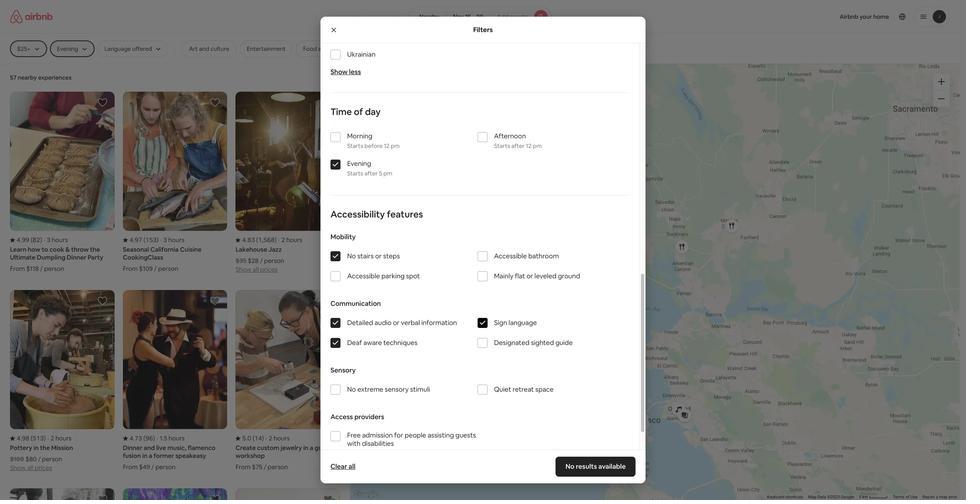 Task type: describe. For each thing, give the bounding box(es) containing it.
disabilities
[[362, 439, 394, 448]]

from inside dinner and live music, flamenco fusion in a former speakeasy from $49 / person
[[123, 463, 138, 471]]

mainly flat or leveled ground
[[494, 272, 580, 281]]

©2023
[[827, 495, 840, 500]]

seasonal
[[123, 246, 149, 254]]

leveled
[[535, 272, 557, 281]]

accessible for accessible bathroom
[[494, 252, 527, 261]]

Tours button
[[389, 40, 418, 57]]

terms of use
[[893, 495, 918, 500]]

3 for 4.99 (82)
[[47, 236, 50, 244]]

3 for 4.97 (153)
[[163, 236, 167, 244]]

(1,568)
[[256, 236, 277, 244]]

pm for evening
[[384, 170, 392, 177]]

music,
[[167, 444, 186, 452]]

cuisine
[[180, 246, 202, 254]]

guided
[[315, 444, 335, 452]]

ground
[[558, 272, 580, 281]]

report a map error
[[923, 495, 958, 500]]

guests inside button
[[510, 13, 528, 20]]

from inside seasonal california cuisine cookingclass from $109 / person
[[123, 265, 138, 273]]

no for no results available
[[566, 462, 574, 471]]

a inside dinner and live music, flamenco fusion in a former speakeasy from $49 / person
[[149, 452, 152, 460]]

the inside pottery in the mission $100 $80 / person show all prices
[[40, 444, 50, 452]]

(82)
[[31, 236, 42, 244]]

custom
[[257, 444, 279, 452]]

nearby button
[[409, 7, 447, 27]]

(14)
[[253, 435, 264, 443]]

4.97 out of 5 average rating,  153 reviews image
[[123, 236, 159, 244]]

terms
[[893, 495, 905, 500]]

clear all
[[331, 462, 356, 471]]

person inside create custom jewelry in a guided workshop from $75 / person
[[268, 463, 288, 471]]

pm for afternoon
[[533, 142, 542, 150]]

map data ©2023 google
[[809, 495, 854, 500]]

a inside create custom jewelry in a guided workshop from $75 / person
[[310, 444, 313, 452]]

pottery in the mission group
[[10, 290, 115, 472]]

report a map error link
[[923, 495, 958, 500]]

or for verbal
[[393, 319, 400, 327]]

lakehouse
[[236, 246, 267, 254]]

fusion
[[123, 452, 141, 460]]

to
[[42, 246, 48, 254]]

4.83 (1,568)
[[242, 236, 277, 244]]

(96)
[[143, 435, 155, 443]]

accessible bathroom
[[494, 252, 559, 261]]

ultimate
[[10, 254, 35, 262]]

workshop
[[236, 452, 265, 460]]

lakehouse jazz group
[[236, 92, 340, 274]]

add
[[497, 13, 509, 20]]

sign language
[[494, 319, 537, 327]]

former
[[154, 452, 174, 460]]

nearby
[[419, 13, 439, 20]]

show inside filters dialog
[[331, 68, 348, 76]]

with
[[347, 439, 361, 448]]

create custom jewelry in a guided workshop group
[[236, 290, 340, 471]]

Sports button
[[354, 40, 386, 57]]

of for time
[[354, 106, 363, 118]]

data
[[818, 495, 826, 500]]

in inside create custom jewelry in a guided workshop from $75 / person
[[303, 444, 309, 452]]

starts for afternoon
[[494, 142, 510, 150]]

filters
[[473, 25, 493, 34]]

(513)
[[31, 435, 46, 443]]

the inside learn how to cook & throw the ultimate dumpling dinner party from $118 / person
[[90, 246, 100, 254]]

/ inside dinner and live music, flamenco fusion in a former speakeasy from $49 / person
[[151, 463, 154, 471]]

4.99
[[17, 236, 29, 244]]

no for no extreme sensory stimuli
[[347, 385, 356, 394]]

live
[[156, 444, 166, 452]]

4.97
[[130, 236, 142, 244]]

–
[[472, 13, 475, 20]]

before
[[365, 142, 383, 150]]

· for (153)
[[160, 236, 162, 244]]

person inside dinner and live music, flamenco fusion in a former speakeasy from $49 / person
[[155, 463, 176, 471]]

communication
[[331, 299, 381, 308]]

profile element
[[561, 0, 950, 33]]

google image
[[352, 489, 380, 500]]

keyboard shortcuts button
[[767, 495, 804, 500]]

2 for (513)
[[51, 435, 54, 443]]

entertainment
[[247, 45, 286, 53]]

food and drink
[[303, 45, 343, 53]]

dinner and live music, flamenco fusion in a former speakeasy from $49 / person
[[123, 444, 216, 471]]

12 for afternoon
[[526, 142, 532, 150]]

shortcuts
[[786, 495, 804, 500]]

starts for evening
[[347, 170, 363, 177]]

day
[[365, 106, 381, 118]]

$28
[[248, 257, 259, 265]]

error
[[949, 495, 958, 500]]

cook
[[49, 246, 64, 254]]

sensory
[[385, 385, 409, 394]]

pottery
[[10, 444, 32, 452]]

space
[[536, 385, 554, 394]]

and for culture
[[199, 45, 209, 53]]

4.83 out of 5 average rating,  1,568 reviews image
[[236, 236, 277, 244]]

5.0 (14)
[[242, 435, 264, 443]]

information
[[422, 319, 457, 327]]

art and culture
[[189, 45, 229, 53]]

techniques
[[384, 339, 418, 347]]

audio
[[375, 319, 392, 327]]

nov 15 – 30
[[453, 13, 483, 20]]

keyboard shortcuts
[[767, 495, 804, 500]]

Sightseeing button
[[421, 40, 467, 57]]

hours for in
[[56, 435, 72, 443]]

· for (513)
[[48, 435, 49, 443]]

mainly
[[494, 272, 514, 281]]

show all prices button for show
[[10, 463, 52, 472]]

4.97 (153)
[[130, 236, 159, 244]]

· for (82)
[[44, 236, 45, 244]]

add to wishlist image
[[210, 98, 220, 108]]

km
[[863, 495, 868, 500]]

designated sighted guide
[[494, 339, 573, 347]]

all inside pottery in the mission $100 $80 / person show all prices
[[27, 464, 33, 472]]

steps
[[383, 252, 400, 261]]

learn how to cook & throw the ultimate dumpling dinner party group
[[10, 92, 115, 273]]

/ inside learn how to cook & throw the ultimate dumpling dinner party from $118 / person
[[40, 265, 43, 273]]

language
[[509, 319, 537, 327]]

art
[[189, 45, 198, 53]]

show inside pottery in the mission $100 $80 / person show all prices
[[10, 464, 26, 472]]

in inside dinner and live music, flamenco fusion in a former speakeasy from $49 / person
[[142, 452, 148, 460]]

5 km button
[[857, 494, 891, 500]]

or for steps
[[375, 252, 382, 261]]

designated
[[494, 339, 530, 347]]

none search field containing nearby
[[409, 7, 551, 27]]

Food and drink button
[[296, 40, 350, 57]]

features
[[387, 208, 423, 220]]

lakehouse jazz $35 $28 / person show all prices
[[236, 246, 284, 274]]

4.98
[[17, 435, 29, 443]]

· 2 hours for jazz
[[278, 236, 302, 244]]

admission
[[362, 431, 393, 440]]

12 for morning
[[384, 142, 390, 150]]

person inside lakehouse jazz $35 $28 / person show all prices
[[264, 257, 284, 265]]

bathroom
[[529, 252, 559, 261]]

· 1.5 hours
[[157, 435, 185, 443]]

pottery in the mission $100 $80 / person show all prices
[[10, 444, 73, 472]]

stimuli
[[410, 385, 430, 394]]

use
[[911, 495, 918, 500]]

2 for (1,568)
[[282, 236, 285, 244]]

afternoon
[[494, 132, 526, 141]]

sighted
[[531, 339, 554, 347]]



Task type: locate. For each thing, give the bounding box(es) containing it.
starts down morning
[[347, 142, 363, 150]]

results
[[576, 462, 597, 471]]

0 horizontal spatial in
[[34, 444, 39, 452]]

0 horizontal spatial 3
[[47, 236, 50, 244]]

2 inside pottery in the mission group
[[51, 435, 54, 443]]

starts down evening
[[347, 170, 363, 177]]

accessible parking spot
[[347, 272, 420, 281]]

2 inside lakehouse jazz group
[[282, 236, 285, 244]]

5 inside evening starts after 5 pm
[[379, 170, 382, 177]]

4.98 (513)
[[17, 435, 46, 443]]

· 3 hours up california
[[160, 236, 184, 244]]

/
[[260, 257, 263, 265], [40, 265, 43, 273], [154, 265, 157, 273], [38, 455, 41, 463], [151, 463, 154, 471], [264, 463, 267, 471]]

3 up "to"
[[47, 236, 50, 244]]

/ right $28
[[260, 257, 263, 265]]

clear all button
[[326, 459, 360, 475]]

dinner and live music, flamenco fusion in a former speakeasy group
[[123, 290, 227, 471]]

the
[[90, 246, 100, 254], [40, 444, 50, 452]]

2 · 3 hours from the left
[[160, 236, 184, 244]]

2 3 from the left
[[163, 236, 167, 244]]

from down fusion
[[123, 463, 138, 471]]

hours up music,
[[169, 435, 185, 443]]

1 · 3 hours from the left
[[44, 236, 68, 244]]

all inside lakehouse jazz $35 $28 / person show all prices
[[253, 266, 259, 274]]

4.99 out of 5 average rating,  82 reviews image
[[10, 236, 42, 244]]

google map
showing 24 experiences. region
[[350, 63, 960, 500]]

5 km
[[859, 495, 870, 500]]

1 horizontal spatial the
[[90, 246, 100, 254]]

1 vertical spatial dinner
[[123, 444, 142, 452]]

person down california
[[158, 265, 178, 273]]

a left the guided
[[310, 444, 313, 452]]

4.99 (82)
[[17, 236, 42, 244]]

show less
[[331, 68, 361, 76]]

· up jazz
[[278, 236, 280, 244]]

Nature and outdoors button
[[511, 40, 581, 57]]

starts inside morning starts before 12 pm
[[347, 142, 363, 150]]

· inside 'create custom jewelry in a guided workshop' group
[[266, 435, 267, 443]]

no left extreme
[[347, 385, 356, 394]]

2 horizontal spatial show
[[331, 68, 348, 76]]

and down (96)
[[144, 444, 155, 452]]

2 vertical spatial or
[[393, 319, 400, 327]]

1 vertical spatial 5
[[859, 495, 862, 500]]

quiet
[[494, 385, 511, 394]]

sports
[[361, 45, 378, 53]]

from inside create custom jewelry in a guided workshop from $75 / person
[[236, 463, 251, 471]]

in right jewelry
[[303, 444, 309, 452]]

0 horizontal spatial the
[[40, 444, 50, 452]]

· right the (153)
[[160, 236, 162, 244]]

of left use
[[906, 495, 910, 500]]

prices down jazz
[[260, 266, 278, 274]]

free admission for people assisting guests with disabilities
[[347, 431, 476, 448]]

learn
[[10, 246, 26, 254]]

evening starts after 5 pm
[[347, 159, 392, 177]]

1 horizontal spatial or
[[393, 319, 400, 327]]

deaf aware techniques
[[347, 339, 418, 347]]

· 3 hours up cook
[[44, 236, 68, 244]]

or right the flat
[[527, 272, 533, 281]]

and for live
[[144, 444, 155, 452]]

less
[[349, 68, 361, 76]]

providers
[[355, 413, 384, 422]]

a left map
[[936, 495, 939, 500]]

· 3 hours
[[44, 236, 68, 244], [160, 236, 184, 244]]

pm for morning
[[391, 142, 400, 150]]

· 2 hours up mission
[[48, 435, 72, 443]]

57
[[10, 74, 16, 81]]

/ inside pottery in the mission $100 $80 / person show all prices
[[38, 455, 41, 463]]

0 horizontal spatial 12
[[384, 142, 390, 150]]

1 vertical spatial the
[[40, 444, 50, 452]]

extreme
[[357, 385, 383, 394]]

in inside pottery in the mission $100 $80 / person show all prices
[[34, 444, 39, 452]]

5 inside button
[[859, 495, 862, 500]]

0 horizontal spatial a
[[149, 452, 152, 460]]

/ inside create custom jewelry in a guided workshop from $75 / person
[[264, 463, 267, 471]]

dinner inside learn how to cook & throw the ultimate dumpling dinner party from $118 / person
[[67, 254, 86, 262]]

2
[[282, 236, 285, 244], [51, 435, 54, 443], [269, 435, 272, 443]]

starts inside the afternoon starts after 12 pm
[[494, 142, 510, 150]]

0 horizontal spatial after
[[365, 170, 378, 177]]

Wellness button
[[470, 40, 508, 57]]

· 2 hours inside pottery in the mission group
[[48, 435, 72, 443]]

2 horizontal spatial or
[[527, 272, 533, 281]]

2 vertical spatial show
[[10, 464, 26, 472]]

parking
[[382, 272, 405, 281]]

1 horizontal spatial 2
[[269, 435, 272, 443]]

2 up custom at bottom
[[269, 435, 272, 443]]

1 horizontal spatial show
[[236, 266, 251, 274]]

3 inside learn how to cook & throw the ultimate dumpling dinner party group
[[47, 236, 50, 244]]

access providers
[[331, 413, 384, 422]]

of inside filters dialog
[[354, 106, 363, 118]]

1 vertical spatial of
[[906, 495, 910, 500]]

0 horizontal spatial 2
[[51, 435, 54, 443]]

hours inside dinner and live music, flamenco fusion in a former speakeasy group
[[169, 435, 185, 443]]

person down mission
[[42, 455, 62, 463]]

0 horizontal spatial 5
[[379, 170, 382, 177]]

nov 15 – 30 button
[[446, 7, 491, 27]]

add to wishlist image
[[97, 98, 107, 108], [323, 98, 333, 108], [97, 296, 107, 306], [210, 296, 220, 306], [323, 296, 333, 306], [97, 495, 107, 500], [210, 495, 220, 500], [323, 495, 333, 500]]

filters dialog
[[321, 0, 646, 491]]

ukrainian
[[347, 50, 376, 59]]

and left drink
[[318, 45, 328, 53]]

$109
[[139, 265, 153, 273]]

0 horizontal spatial show all prices button
[[10, 463, 52, 472]]

1 horizontal spatial of
[[906, 495, 910, 500]]

person inside pottery in the mission $100 $80 / person show all prices
[[42, 455, 62, 463]]

prices inside pottery in the mission $100 $80 / person show all prices
[[35, 464, 52, 472]]

1 horizontal spatial after
[[512, 142, 525, 150]]

0 vertical spatial dinner
[[67, 254, 86, 262]]

1 3 from the left
[[47, 236, 50, 244]]

in up $49
[[142, 452, 148, 460]]

after inside evening starts after 5 pm
[[365, 170, 378, 177]]

quiet retreat space
[[494, 385, 554, 394]]

hours inside seasonal california cuisine cookingclass 'group'
[[168, 236, 184, 244]]

1.5
[[160, 435, 167, 443]]

hours inside 'create custom jewelry in a guided workshop' group
[[274, 435, 290, 443]]

all
[[253, 266, 259, 274], [349, 462, 356, 471], [27, 464, 33, 472]]

· 2 hours inside 'create custom jewelry in a guided workshop' group
[[266, 435, 290, 443]]

dinner down 4.73
[[123, 444, 142, 452]]

prices inside lakehouse jazz $35 $28 / person show all prices
[[260, 266, 278, 274]]

a up $49
[[149, 452, 152, 460]]

food
[[303, 45, 317, 53]]

show left less
[[331, 68, 348, 76]]

experiences
[[38, 74, 72, 81]]

create custom jewelry in a guided workshop from $75 / person
[[236, 444, 335, 471]]

for
[[394, 431, 403, 440]]

1 vertical spatial show all prices button
[[10, 463, 52, 472]]

hours for jazz
[[286, 236, 302, 244]]

/ right "$75"
[[264, 463, 267, 471]]

show
[[331, 68, 348, 76], [236, 266, 251, 274], [10, 464, 26, 472]]

1 horizontal spatial all
[[253, 266, 259, 274]]

hours for how
[[52, 236, 68, 244]]

show all prices button down pottery
[[10, 463, 52, 472]]

from
[[10, 265, 25, 273], [123, 265, 138, 273], [123, 463, 138, 471], [236, 463, 251, 471]]

· right (513)
[[48, 435, 49, 443]]

5 down before
[[379, 170, 382, 177]]

0 vertical spatial show all prices button
[[236, 265, 278, 274]]

in down (513)
[[34, 444, 39, 452]]

· 2 hours inside lakehouse jazz group
[[278, 236, 302, 244]]

/ right $109
[[154, 265, 157, 273]]

show all prices button for prices
[[236, 265, 278, 274]]

hours for and
[[169, 435, 185, 443]]

12 down afternoon
[[526, 142, 532, 150]]

1 horizontal spatial and
[[199, 45, 209, 53]]

zoom out image
[[939, 95, 945, 102]]

Art and culture button
[[182, 40, 236, 57]]

starts inside evening starts after 5 pm
[[347, 170, 363, 177]]

0 vertical spatial the
[[90, 246, 100, 254]]

add guests
[[497, 13, 528, 20]]

guests right "add"
[[510, 13, 528, 20]]

the right throw
[[90, 246, 100, 254]]

1 vertical spatial accessible
[[347, 272, 380, 281]]

accessible up 'mainly'
[[494, 252, 527, 261]]

zoom in image
[[939, 78, 945, 85]]

guests right assisting
[[456, 431, 476, 440]]

5 left km
[[859, 495, 862, 500]]

people
[[405, 431, 426, 440]]

2 horizontal spatial and
[[318, 45, 328, 53]]

1 vertical spatial after
[[365, 170, 378, 177]]

12
[[384, 142, 390, 150], [526, 142, 532, 150]]

12 inside the afternoon starts after 12 pm
[[526, 142, 532, 150]]

after down evening
[[365, 170, 378, 177]]

2 horizontal spatial a
[[936, 495, 939, 500]]

1 horizontal spatial in
[[142, 452, 148, 460]]

1 horizontal spatial show all prices button
[[236, 265, 278, 274]]

accessible for accessible parking spot
[[347, 272, 380, 281]]

12 inside morning starts before 12 pm
[[384, 142, 390, 150]]

2 horizontal spatial 2
[[282, 236, 285, 244]]

· for (14)
[[266, 435, 267, 443]]

0 vertical spatial 5
[[379, 170, 382, 177]]

no extreme sensory stimuli
[[347, 385, 430, 394]]

0 vertical spatial no
[[347, 252, 356, 261]]

cookingclass
[[123, 254, 163, 262]]

pm inside evening starts after 5 pm
[[384, 170, 392, 177]]

seasonal california cuisine cookingclass group
[[123, 92, 227, 273]]

show down $35
[[236, 266, 251, 274]]

/ right $118
[[40, 265, 43, 273]]

0 vertical spatial accessible
[[494, 252, 527, 261]]

in
[[34, 444, 39, 452], [303, 444, 309, 452], [142, 452, 148, 460]]

report
[[923, 495, 935, 500]]

or right audio
[[393, 319, 400, 327]]

1 horizontal spatial 3
[[163, 236, 167, 244]]

no left stairs
[[347, 252, 356, 261]]

1 vertical spatial prices
[[35, 464, 52, 472]]

2 vertical spatial no
[[566, 462, 574, 471]]

hours up mission
[[56, 435, 72, 443]]

starts down afternoon
[[494, 142, 510, 150]]

after
[[512, 142, 525, 150], [365, 170, 378, 177]]

1 horizontal spatial accessible
[[494, 252, 527, 261]]

/ right the $80
[[38, 455, 41, 463]]

· 3 hours inside seasonal california cuisine cookingclass 'group'
[[160, 236, 184, 244]]

1 horizontal spatial guests
[[510, 13, 528, 20]]

dinner left party
[[67, 254, 86, 262]]

/ inside seasonal california cuisine cookingclass from $109 / person
[[154, 265, 157, 273]]

1 vertical spatial show
[[236, 266, 251, 274]]

· inside lakehouse jazz group
[[278, 236, 280, 244]]

· for (96)
[[157, 435, 158, 443]]

mobility
[[331, 233, 356, 241]]

1 horizontal spatial 12
[[526, 142, 532, 150]]

0 horizontal spatial show
[[10, 464, 26, 472]]

or for leveled
[[527, 272, 533, 281]]

3 up california
[[163, 236, 167, 244]]

from inside learn how to cook & throw the ultimate dumpling dinner party from $118 / person
[[10, 265, 25, 273]]

all right clear
[[349, 462, 356, 471]]

hours up jewelry
[[274, 435, 290, 443]]

3 inside seasonal california cuisine cookingclass 'group'
[[163, 236, 167, 244]]

0 vertical spatial after
[[512, 142, 525, 150]]

1 12 from the left
[[384, 142, 390, 150]]

· 3 hours for to
[[44, 236, 68, 244]]

· 2 hours for custom
[[266, 435, 290, 443]]

from left $109
[[123, 265, 138, 273]]

hours right (1,568) at the top of the page
[[286, 236, 302, 244]]

after for evening
[[365, 170, 378, 177]]

0 horizontal spatial prices
[[35, 464, 52, 472]]

1 horizontal spatial prices
[[260, 266, 278, 274]]

1 horizontal spatial · 3 hours
[[160, 236, 184, 244]]

aware
[[364, 339, 382, 347]]

pm inside morning starts before 12 pm
[[391, 142, 400, 150]]

3
[[47, 236, 50, 244], [163, 236, 167, 244]]

0 vertical spatial of
[[354, 106, 363, 118]]

30
[[477, 13, 483, 20]]

1 horizontal spatial 5
[[859, 495, 862, 500]]

pm inside the afternoon starts after 12 pm
[[533, 142, 542, 150]]

show all prices button inside pottery in the mission group
[[10, 463, 52, 472]]

0 horizontal spatial guests
[[456, 431, 476, 440]]

add guests button
[[490, 7, 551, 27]]

· 2 hours
[[278, 236, 302, 244], [48, 435, 72, 443], [266, 435, 290, 443]]

0 horizontal spatial accessible
[[347, 272, 380, 281]]

accessible down stairs
[[347, 272, 380, 281]]

guests inside free admission for people assisting guests with disabilities
[[456, 431, 476, 440]]

0 horizontal spatial all
[[27, 464, 33, 472]]

· inside pottery in the mission group
[[48, 435, 49, 443]]

guide
[[556, 339, 573, 347]]

google
[[841, 495, 854, 500]]

hours inside learn how to cook & throw the ultimate dumpling dinner party group
[[52, 236, 68, 244]]

deaf
[[347, 339, 362, 347]]

1 horizontal spatial dinner
[[123, 444, 142, 452]]

· inside learn how to cook & throw the ultimate dumpling dinner party group
[[44, 236, 45, 244]]

4.83
[[242, 236, 255, 244]]

· 2 hours up jazz
[[278, 236, 302, 244]]

show down $100
[[10, 464, 26, 472]]

· right (14)
[[266, 435, 267, 443]]

0 horizontal spatial of
[[354, 106, 363, 118]]

hours inside lakehouse jazz group
[[286, 236, 302, 244]]

· 3 hours for cuisine
[[160, 236, 184, 244]]

dinner inside dinner and live music, flamenco fusion in a former speakeasy from $49 / person
[[123, 444, 142, 452]]

no for no stairs or steps
[[347, 252, 356, 261]]

Entertainment button
[[240, 40, 293, 57]]

None search field
[[409, 7, 551, 27]]

0 vertical spatial prices
[[260, 266, 278, 274]]

hours for california
[[168, 236, 184, 244]]

/ right $49
[[151, 463, 154, 471]]

· 2 hours for in
[[48, 435, 72, 443]]

2 for (14)
[[269, 435, 272, 443]]

2 horizontal spatial in
[[303, 444, 309, 452]]

· inside seasonal california cuisine cookingclass 'group'
[[160, 236, 162, 244]]

and for drink
[[318, 45, 328, 53]]

prices down the $80
[[35, 464, 52, 472]]

sensory
[[331, 366, 356, 375]]

1 vertical spatial guests
[[456, 431, 476, 440]]

map
[[940, 495, 948, 500]]

hours for custom
[[274, 435, 290, 443]]

show inside lakehouse jazz $35 $28 / person show all prices
[[236, 266, 251, 274]]

time of day
[[331, 106, 381, 118]]

learn how to cook & throw the ultimate dumpling dinner party from $118 / person
[[10, 246, 103, 273]]

no inside no results available "link"
[[566, 462, 574, 471]]

0 horizontal spatial dinner
[[67, 254, 86, 262]]

1 vertical spatial no
[[347, 385, 356, 394]]

show all prices button down lakehouse on the left of the page
[[236, 265, 278, 274]]

person right "$75"
[[268, 463, 288, 471]]

morning starts before 12 pm
[[347, 132, 400, 150]]

· for (1,568)
[[278, 236, 280, 244]]

and right art
[[199, 45, 209, 53]]

starts
[[347, 142, 363, 150], [494, 142, 510, 150], [347, 170, 363, 177]]

0 vertical spatial guests
[[510, 13, 528, 20]]

of for terms
[[906, 495, 910, 500]]

12 right before
[[384, 142, 390, 150]]

no results available
[[566, 462, 626, 471]]

starts for morning
[[347, 142, 363, 150]]

2 12 from the left
[[526, 142, 532, 150]]

after inside the afternoon starts after 12 pm
[[512, 142, 525, 150]]

of left day
[[354, 106, 363, 118]]

show less button
[[331, 68, 361, 76]]

4.73 out of 5 average rating,  96 reviews image
[[123, 435, 155, 443]]

clear
[[331, 462, 347, 471]]

$75
[[252, 463, 262, 471]]

0 vertical spatial or
[[375, 252, 382, 261]]

0 vertical spatial show
[[331, 68, 348, 76]]

2 horizontal spatial all
[[349, 462, 356, 471]]

or right stairs
[[375, 252, 382, 261]]

accessibility features
[[331, 208, 423, 220]]

from down ultimate
[[10, 265, 25, 273]]

· 3 hours inside learn how to cook & throw the ultimate dumpling dinner party group
[[44, 236, 68, 244]]

hours up cook
[[52, 236, 68, 244]]

time
[[331, 106, 352, 118]]

1 horizontal spatial a
[[310, 444, 313, 452]]

0 horizontal spatial and
[[144, 444, 155, 452]]

after down afternoon
[[512, 142, 525, 150]]

· 2 hours up custom at bottom
[[266, 435, 290, 443]]

2 up jazz
[[282, 236, 285, 244]]

person down jazz
[[264, 257, 284, 265]]

after for afternoon
[[512, 142, 525, 150]]

nearby
[[18, 74, 37, 81]]

of
[[354, 106, 363, 118], [906, 495, 910, 500]]

0 horizontal spatial · 3 hours
[[44, 236, 68, 244]]

2 up mission
[[51, 435, 54, 443]]

accessibility
[[331, 208, 385, 220]]

5.0
[[242, 435, 251, 443]]

person down former
[[155, 463, 176, 471]]

show all prices button inside lakehouse jazz group
[[236, 265, 278, 274]]

person inside learn how to cook & throw the ultimate dumpling dinner party from $118 / person
[[44, 265, 64, 273]]

hours up california
[[168, 236, 184, 244]]

· left 1.5 on the left of page
[[157, 435, 158, 443]]

hours inside pottery in the mission group
[[56, 435, 72, 443]]

/ inside lakehouse jazz $35 $28 / person show all prices
[[260, 257, 263, 265]]

all down $28
[[253, 266, 259, 274]]

$49
[[139, 463, 150, 471]]

no left results at the bottom right of the page
[[566, 462, 574, 471]]

available
[[598, 462, 626, 471]]

verbal
[[401, 319, 420, 327]]

4.98 out of 5 average rating,  513 reviews image
[[10, 435, 46, 443]]

spot
[[406, 272, 420, 281]]

1 vertical spatial or
[[527, 272, 533, 281]]

and inside dinner and live music, flamenco fusion in a former speakeasy from $49 / person
[[144, 444, 155, 452]]

all down the $80
[[27, 464, 33, 472]]

5.0 out of 5 average rating,  14 reviews image
[[236, 435, 264, 443]]

person down dumpling
[[44, 265, 64, 273]]

· right (82)
[[44, 236, 45, 244]]

· inside dinner and live music, flamenco fusion in a former speakeasy group
[[157, 435, 158, 443]]

the down (513)
[[40, 444, 50, 452]]

from down workshop
[[236, 463, 251, 471]]

person
[[264, 257, 284, 265], [44, 265, 64, 273], [158, 265, 178, 273], [42, 455, 62, 463], [155, 463, 176, 471], [268, 463, 288, 471]]

all inside clear all button
[[349, 462, 356, 471]]

person inside seasonal california cuisine cookingclass from $109 / person
[[158, 265, 178, 273]]

2 inside 'create custom jewelry in a guided workshop' group
[[269, 435, 272, 443]]

0 horizontal spatial or
[[375, 252, 382, 261]]



Task type: vqa. For each thing, say whether or not it's contained in the screenshot.
the for inside Dedicated workspace A room with wifi that's well-suited for working.
no



